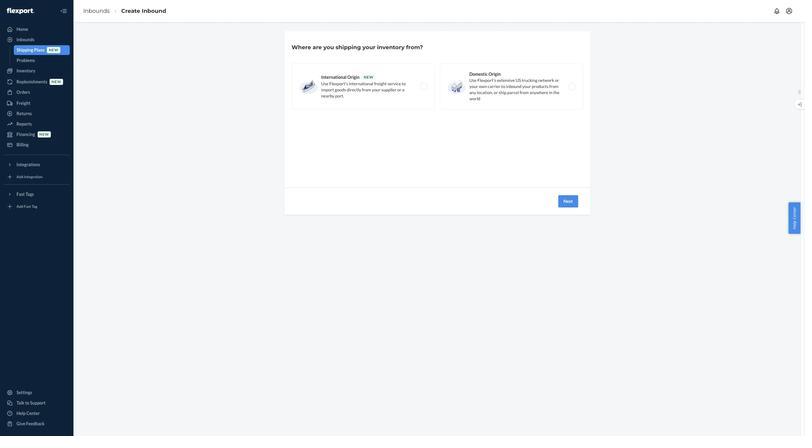 Task type: describe. For each thing, give the bounding box(es) containing it.
financing
[[17, 132, 35, 137]]

network
[[538, 78, 554, 83]]

flexport's
[[477, 78, 496, 83]]

add for add fast tag
[[17, 205, 23, 209]]

from?
[[406, 44, 423, 51]]

center inside "link"
[[26, 411, 40, 417]]

help center inside "link"
[[17, 411, 40, 417]]

add fast tag
[[17, 205, 37, 209]]

your inside use flexport's international freight service to import goods directly from your supplier or a nearby port.
[[372, 87, 381, 92]]

orders link
[[4, 88, 70, 97]]

shipping plans
[[17, 47, 44, 53]]

tag
[[32, 205, 37, 209]]

create inbound
[[121, 8, 166, 14]]

or inside use flexport's international freight service to import goods directly from your supplier or a nearby port.
[[397, 87, 401, 92]]

trucking
[[522, 78, 537, 83]]

new for international origin
[[364, 75, 373, 80]]

billing
[[17, 142, 29, 148]]

plans
[[34, 47, 44, 53]]

use inside domestic origin use flexport's extensive us trucking network or your own carrier to inbound your products from any location, or ship parcel from anywhere in the world
[[469, 78, 477, 83]]

help inside button
[[792, 221, 797, 230]]

inventory
[[17, 68, 35, 73]]

new for financing
[[39, 132, 49, 137]]

help center inside button
[[792, 207, 797, 230]]

help center button
[[789, 203, 800, 234]]

integrations
[[17, 162, 40, 167]]

to inside button
[[25, 401, 29, 406]]

where
[[292, 44, 311, 51]]

your down trucking
[[522, 84, 531, 89]]

carrier
[[488, 84, 500, 89]]

integrations button
[[4, 160, 70, 170]]

world
[[469, 96, 480, 101]]

breadcrumbs navigation
[[78, 2, 171, 20]]

close navigation image
[[60, 7, 67, 15]]

use flexport's international freight service to import goods directly from your supplier or a nearby port.
[[321, 81, 406, 99]]

new for replenishments
[[52, 80, 61, 84]]

replenishments
[[17, 79, 47, 84]]

freight
[[374, 81, 387, 86]]

fast tags
[[17, 192, 34, 197]]

your right shipping
[[362, 44, 375, 51]]

returns
[[17, 111, 32, 116]]

reports link
[[4, 119, 70, 129]]

own
[[479, 84, 487, 89]]

support
[[30, 401, 46, 406]]

fast tags button
[[4, 190, 70, 200]]

open account menu image
[[785, 7, 793, 15]]

supplier
[[381, 87, 397, 92]]

1 horizontal spatial from
[[520, 90, 529, 95]]

give feedback
[[17, 422, 45, 427]]

inventory link
[[4, 66, 70, 76]]

feedback
[[26, 422, 45, 427]]

add for add integration
[[17, 175, 23, 180]]

billing link
[[4, 140, 70, 150]]

home link
[[4, 24, 70, 34]]

inbound
[[506, 84, 522, 89]]

location,
[[477, 90, 493, 95]]

port.
[[335, 93, 344, 99]]

2 horizontal spatial from
[[549, 84, 558, 89]]

add fast tag link
[[4, 202, 70, 212]]

help inside "link"
[[17, 411, 26, 417]]

to inside domestic origin use flexport's extensive us trucking network or your own carrier to inbound your products from any location, or ship parcel from anywhere in the world
[[501, 84, 505, 89]]

inbounds inside breadcrumbs navigation
[[83, 8, 110, 14]]

0 horizontal spatial inbounds link
[[4, 35, 70, 45]]

add integration link
[[4, 172, 70, 182]]

any
[[469, 90, 476, 95]]

ship
[[499, 90, 506, 95]]

integration
[[24, 175, 43, 180]]



Task type: vqa. For each thing, say whether or not it's contained in the screenshot.
the Add in the THE "ADD FAST TAG" Link
yes



Task type: locate. For each thing, give the bounding box(es) containing it.
1 horizontal spatial help
[[792, 221, 797, 230]]

your down 'freight'
[[372, 87, 381, 92]]

settings link
[[4, 388, 70, 398]]

0 vertical spatial center
[[792, 207, 797, 220]]

directly
[[347, 87, 361, 92]]

center
[[792, 207, 797, 220], [26, 411, 40, 417]]

2 horizontal spatial or
[[555, 78, 559, 83]]

0 horizontal spatial help center
[[17, 411, 40, 417]]

1 horizontal spatial inbounds
[[83, 8, 110, 14]]

new
[[49, 48, 58, 52], [364, 75, 373, 80], [52, 80, 61, 84], [39, 132, 49, 137]]

0 vertical spatial inbounds
[[83, 8, 110, 14]]

to up a
[[402, 81, 406, 86]]

0 vertical spatial fast
[[17, 192, 25, 197]]

help center link
[[4, 409, 70, 419]]

center inside button
[[792, 207, 797, 220]]

1 horizontal spatial use
[[469, 78, 477, 83]]

us
[[516, 78, 521, 83]]

anywhere
[[530, 90, 548, 95]]

international origin
[[321, 75, 360, 80]]

inventory
[[377, 44, 405, 51]]

from right the parcel
[[520, 90, 529, 95]]

domestic origin use flexport's extensive us trucking network or your own carrier to inbound your products from any location, or ship parcel from anywhere in the world
[[469, 72, 560, 101]]

open notifications image
[[773, 7, 781, 15]]

service
[[388, 81, 401, 86]]

freight link
[[4, 99, 70, 108]]

extensive
[[497, 78, 515, 83]]

1 vertical spatial center
[[26, 411, 40, 417]]

origin for international
[[347, 75, 360, 80]]

0 horizontal spatial center
[[26, 411, 40, 417]]

1 add from the top
[[17, 175, 23, 180]]

orders
[[17, 90, 30, 95]]

new up orders link
[[52, 80, 61, 84]]

are
[[313, 44, 322, 51]]

use down domestic
[[469, 78, 477, 83]]

in
[[549, 90, 552, 95]]

talk to support
[[17, 401, 46, 406]]

1 vertical spatial inbounds link
[[4, 35, 70, 45]]

fast
[[17, 192, 25, 197], [24, 205, 31, 209]]

nearby
[[321, 93, 334, 99]]

0 horizontal spatial help
[[17, 411, 26, 417]]

1 horizontal spatial center
[[792, 207, 797, 220]]

import
[[321, 87, 334, 92]]

problems link
[[14, 56, 70, 66]]

your up "any"
[[469, 84, 478, 89]]

use up import
[[321, 81, 329, 86]]

origin for domestic
[[489, 72, 501, 77]]

give
[[17, 422, 25, 427]]

help center
[[792, 207, 797, 230], [17, 411, 40, 417]]

inbound
[[142, 8, 166, 14]]

from
[[549, 84, 558, 89], [362, 87, 371, 92], [520, 90, 529, 95]]

1 vertical spatial help
[[17, 411, 26, 417]]

origin up international
[[347, 75, 360, 80]]

1 vertical spatial add
[[17, 205, 23, 209]]

0 horizontal spatial origin
[[347, 75, 360, 80]]

origin
[[489, 72, 501, 77], [347, 75, 360, 80]]

tags
[[26, 192, 34, 197]]

1 horizontal spatial help center
[[792, 207, 797, 230]]

1 horizontal spatial inbounds link
[[83, 8, 110, 14]]

to right talk at the left bottom of page
[[25, 401, 29, 406]]

flexport's
[[329, 81, 348, 86]]

talk
[[17, 401, 24, 406]]

the
[[553, 90, 560, 95]]

fast left tag
[[24, 205, 31, 209]]

inbounds link inside breadcrumbs navigation
[[83, 8, 110, 14]]

0 vertical spatial help
[[792, 221, 797, 230]]

freight
[[17, 101, 30, 106]]

0 horizontal spatial or
[[397, 87, 401, 92]]

new right plans
[[49, 48, 58, 52]]

0 horizontal spatial to
[[25, 401, 29, 406]]

shipping
[[336, 44, 361, 51]]

goods
[[335, 87, 346, 92]]

settings
[[17, 391, 32, 396]]

add integration
[[17, 175, 43, 180]]

use inside use flexport's international freight service to import goods directly from your supplier or a nearby port.
[[321, 81, 329, 86]]

1 vertical spatial fast
[[24, 205, 31, 209]]

home
[[17, 27, 28, 32]]

2 horizontal spatial to
[[501, 84, 505, 89]]

shipping
[[17, 47, 33, 53]]

where are you shipping your inventory from?
[[292, 44, 423, 51]]

from up the
[[549, 84, 558, 89]]

new up international
[[364, 75, 373, 80]]

create
[[121, 8, 140, 14]]

0 horizontal spatial inbounds
[[17, 37, 34, 42]]

2 add from the top
[[17, 205, 23, 209]]

problems
[[17, 58, 35, 63]]

next button
[[558, 196, 578, 208]]

to
[[402, 81, 406, 86], [501, 84, 505, 89], [25, 401, 29, 406]]

flexport logo image
[[7, 8, 34, 14]]

fast left tags
[[17, 192, 25, 197]]

1 horizontal spatial origin
[[489, 72, 501, 77]]

a
[[402, 87, 404, 92]]

next
[[564, 199, 573, 204]]

reports
[[17, 122, 32, 127]]

international
[[349, 81, 373, 86]]

products
[[532, 84, 549, 89]]

inbounds link
[[83, 8, 110, 14], [4, 35, 70, 45]]

parcel
[[507, 90, 519, 95]]

new for shipping plans
[[49, 48, 58, 52]]

international
[[321, 75, 347, 80]]

1 horizontal spatial to
[[402, 81, 406, 86]]

use
[[469, 78, 477, 83], [321, 81, 329, 86]]

1 vertical spatial inbounds
[[17, 37, 34, 42]]

origin inside domestic origin use flexport's extensive us trucking network or your own carrier to inbound your products from any location, or ship parcel from anywhere in the world
[[489, 72, 501, 77]]

0 horizontal spatial from
[[362, 87, 371, 92]]

or right 'network'
[[555, 78, 559, 83]]

domestic
[[469, 72, 488, 77]]

create inbound link
[[121, 8, 166, 14]]

1 vertical spatial help center
[[17, 411, 40, 417]]

from inside use flexport's international freight service to import goods directly from your supplier or a nearby port.
[[362, 87, 371, 92]]

or left a
[[397, 87, 401, 92]]

you
[[323, 44, 334, 51]]

from down international
[[362, 87, 371, 92]]

help
[[792, 221, 797, 230], [17, 411, 26, 417]]

origin up flexport's
[[489, 72, 501, 77]]

0 vertical spatial add
[[17, 175, 23, 180]]

inbounds
[[83, 8, 110, 14], [17, 37, 34, 42]]

or down carrier
[[494, 90, 498, 95]]

give feedback button
[[4, 420, 70, 429]]

returns link
[[4, 109, 70, 119]]

0 vertical spatial help center
[[792, 207, 797, 230]]

talk to support button
[[4, 399, 70, 409]]

0 horizontal spatial use
[[321, 81, 329, 86]]

add left integration at the top
[[17, 175, 23, 180]]

to inside use flexport's international freight service to import goods directly from your supplier or a nearby port.
[[402, 81, 406, 86]]

new down reports link
[[39, 132, 49, 137]]

add down fast tags
[[17, 205, 23, 209]]

or
[[555, 78, 559, 83], [397, 87, 401, 92], [494, 90, 498, 95]]

to up ship
[[501, 84, 505, 89]]

fast inside dropdown button
[[17, 192, 25, 197]]

1 horizontal spatial or
[[494, 90, 498, 95]]

0 vertical spatial inbounds link
[[83, 8, 110, 14]]



